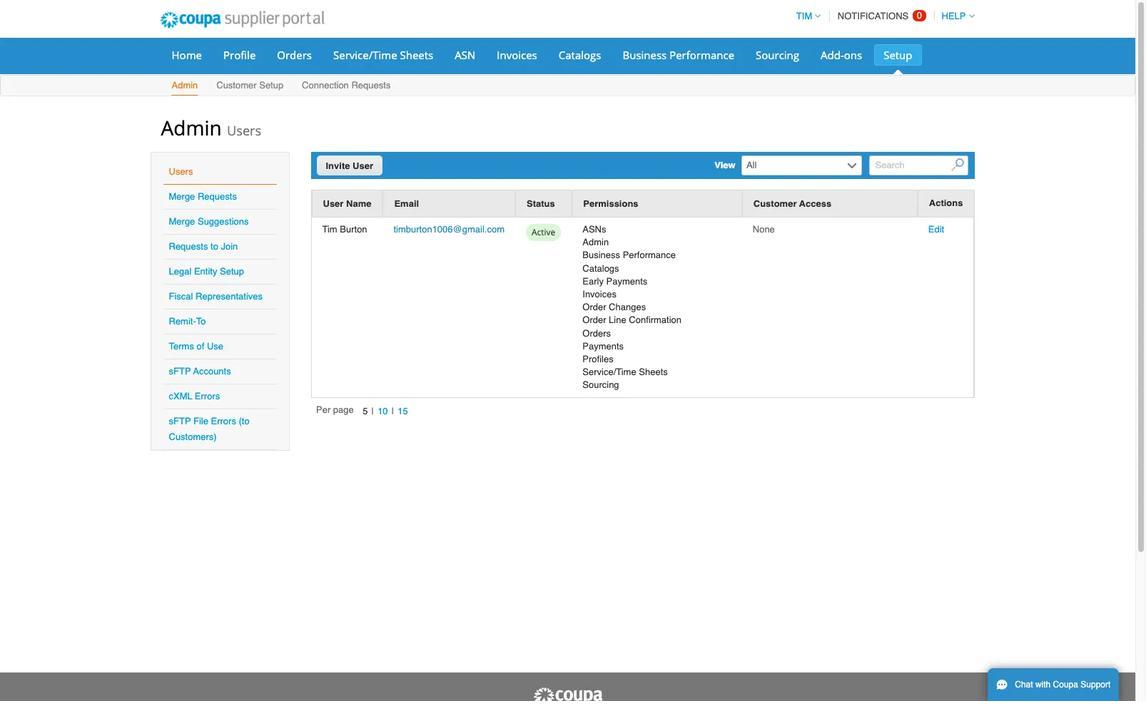 Task type: describe. For each thing, give the bounding box(es) containing it.
notifications
[[838, 11, 909, 21]]

2 vertical spatial requests
[[169, 241, 208, 252]]

terms of use link
[[169, 341, 224, 352]]

tim burton
[[322, 224, 367, 235]]

(to
[[239, 416, 250, 427]]

search image
[[952, 159, 965, 172]]

sftp for sftp file errors (to customers)
[[169, 416, 191, 427]]

changes
[[609, 302, 646, 313]]

0 horizontal spatial users
[[169, 166, 193, 177]]

user inside button
[[323, 198, 344, 209]]

customer for customer access
[[754, 198, 797, 209]]

requests for merge requests
[[198, 191, 237, 202]]

0 vertical spatial user
[[353, 161, 373, 171]]

asns
[[583, 224, 607, 235]]

service/time sheets
[[333, 48, 434, 62]]

merge for merge suggestions
[[169, 216, 195, 227]]

15 button
[[394, 404, 412, 419]]

0 vertical spatial coupa supplier portal image
[[150, 2, 334, 38]]

notifications 0
[[838, 10, 922, 21]]

page
[[333, 405, 354, 416]]

connection
[[302, 80, 349, 91]]

View text field
[[743, 156, 844, 175]]

Search text field
[[869, 156, 969, 176]]

active
[[532, 226, 556, 238]]

0 vertical spatial sourcing
[[756, 48, 800, 62]]

10
[[378, 406, 388, 417]]

email button
[[394, 196, 419, 211]]

join
[[221, 241, 238, 252]]

merge suggestions
[[169, 216, 249, 227]]

user name
[[323, 198, 372, 209]]

remit-
[[169, 316, 196, 327]]

legal
[[169, 266, 192, 277]]

sourcing inside the asns admin business performance catalogs early payments invoices order changes order line confirmation orders payments profiles service/time sheets sourcing
[[583, 380, 619, 391]]

asn link
[[446, 44, 485, 66]]

2 vertical spatial setup
[[220, 266, 244, 277]]

catalogs inside the asns admin business performance catalogs early payments invoices order changes order line confirmation orders payments profiles service/time sheets sourcing
[[583, 263, 619, 274]]

customer access button
[[754, 196, 832, 211]]

invite user link
[[317, 156, 383, 176]]

service/time sheets link
[[324, 44, 443, 66]]

requests to join
[[169, 241, 238, 252]]

chat with coupa support
[[1015, 680, 1111, 690]]

terms of use
[[169, 341, 224, 352]]

1 order from the top
[[583, 302, 607, 313]]

connection requests
[[302, 80, 391, 91]]

requests for connection requests
[[352, 80, 391, 91]]

setup link
[[875, 44, 922, 66]]

business inside "link"
[[623, 48, 667, 62]]

actions
[[929, 198, 963, 209]]

tim link
[[790, 11, 821, 21]]

business inside the asns admin business performance catalogs early payments invoices order changes order line confirmation orders payments profiles service/time sheets sourcing
[[583, 250, 620, 261]]

to
[[211, 241, 218, 252]]

support
[[1081, 680, 1111, 690]]

name
[[346, 198, 372, 209]]

0 horizontal spatial sheets
[[400, 48, 434, 62]]

2 horizontal spatial setup
[[884, 48, 913, 62]]

none
[[753, 224, 775, 235]]

representatives
[[196, 291, 263, 302]]

orders link
[[268, 44, 321, 66]]

5
[[363, 406, 368, 417]]

15
[[398, 406, 408, 417]]

accounts
[[193, 366, 231, 377]]

help
[[942, 11, 966, 21]]

2 order from the top
[[583, 315, 607, 326]]

customer access
[[754, 198, 832, 209]]

errors inside sftp file errors (to customers)
[[211, 416, 236, 427]]

legal entity setup
[[169, 266, 244, 277]]

connection requests link
[[301, 77, 392, 96]]

edit
[[929, 224, 945, 235]]

fiscal
[[169, 291, 193, 302]]

sftp for sftp accounts
[[169, 366, 191, 377]]

navigation containing notifications 0
[[790, 2, 975, 30]]

entity
[[194, 266, 217, 277]]

cxml errors
[[169, 391, 220, 402]]

file
[[193, 416, 208, 427]]

invoices link
[[488, 44, 547, 66]]

permissions button
[[584, 196, 639, 211]]

timburton1006@gmail.com
[[394, 224, 505, 235]]

suggestions
[[198, 216, 249, 227]]

early
[[583, 276, 604, 287]]

with
[[1036, 680, 1051, 690]]

0 vertical spatial payments
[[607, 276, 648, 287]]

0 vertical spatial errors
[[195, 391, 220, 402]]

use
[[207, 341, 224, 352]]

help link
[[936, 11, 975, 21]]

invite
[[326, 161, 350, 171]]

customer setup
[[217, 80, 284, 91]]

remit-to
[[169, 316, 206, 327]]

5 button
[[359, 404, 372, 419]]

tim for tim burton
[[322, 224, 337, 235]]

admin for admin
[[172, 80, 198, 91]]



Task type: locate. For each thing, give the bounding box(es) containing it.
1 | from the left
[[372, 406, 374, 417]]

sourcing down profiles
[[583, 380, 619, 391]]

setup
[[884, 48, 913, 62], [259, 80, 284, 91], [220, 266, 244, 277]]

requests left to
[[169, 241, 208, 252]]

0 vertical spatial invoices
[[497, 48, 537, 62]]

active button
[[526, 223, 561, 246]]

1 sftp from the top
[[169, 366, 191, 377]]

1 vertical spatial requests
[[198, 191, 237, 202]]

payments up the changes
[[607, 276, 648, 287]]

10 button
[[374, 404, 392, 419]]

payments up profiles
[[583, 341, 624, 352]]

0 horizontal spatial setup
[[220, 266, 244, 277]]

coupa
[[1054, 680, 1079, 690]]

1 merge from the top
[[169, 191, 195, 202]]

cxml errors link
[[169, 391, 220, 402]]

0 vertical spatial performance
[[670, 48, 735, 62]]

1 horizontal spatial sourcing
[[756, 48, 800, 62]]

access
[[800, 198, 832, 209]]

1 vertical spatial setup
[[259, 80, 284, 91]]

terms
[[169, 341, 194, 352]]

admin down the admin link
[[161, 114, 222, 141]]

setup down notifications 0
[[884, 48, 913, 62]]

0 vertical spatial business
[[623, 48, 667, 62]]

1 vertical spatial admin
[[161, 114, 222, 141]]

1 vertical spatial business
[[583, 250, 620, 261]]

requests
[[352, 80, 391, 91], [198, 191, 237, 202], [169, 241, 208, 252]]

0 horizontal spatial customer
[[217, 80, 257, 91]]

0 vertical spatial catalogs
[[559, 48, 601, 62]]

view
[[715, 160, 736, 171]]

remit-to link
[[169, 316, 206, 327]]

1 vertical spatial order
[[583, 315, 607, 326]]

1 vertical spatial users
[[169, 166, 193, 177]]

setup down the orders "link"
[[259, 80, 284, 91]]

fiscal representatives
[[169, 291, 263, 302]]

catalogs up early at the top
[[583, 263, 619, 274]]

status button
[[527, 196, 555, 211]]

1 vertical spatial user
[[323, 198, 344, 209]]

1 vertical spatial tim
[[322, 224, 337, 235]]

0 horizontal spatial sourcing
[[583, 380, 619, 391]]

0 vertical spatial merge
[[169, 191, 195, 202]]

1 vertical spatial service/time
[[583, 367, 637, 378]]

0 vertical spatial sheets
[[400, 48, 434, 62]]

sftp up cxml
[[169, 366, 191, 377]]

invoices
[[497, 48, 537, 62], [583, 289, 617, 300]]

0 horizontal spatial navigation
[[316, 404, 412, 420]]

invoices inside the asns admin business performance catalogs early payments invoices order changes order line confirmation orders payments profiles service/time sheets sourcing
[[583, 289, 617, 300]]

sftp accounts link
[[169, 366, 231, 377]]

navigation containing per page
[[316, 404, 412, 420]]

merge suggestions link
[[169, 216, 249, 227]]

burton
[[340, 224, 367, 235]]

sheets left asn link
[[400, 48, 434, 62]]

customer inside button
[[754, 198, 797, 209]]

1 vertical spatial coupa supplier portal image
[[532, 688, 604, 702]]

add-ons
[[821, 48, 863, 62]]

of
[[197, 341, 204, 352]]

2 merge from the top
[[169, 216, 195, 227]]

1 horizontal spatial users
[[227, 122, 261, 139]]

1 vertical spatial payments
[[583, 341, 624, 352]]

1 horizontal spatial sheets
[[639, 367, 668, 378]]

tim up the sourcing link
[[797, 11, 813, 21]]

1 horizontal spatial orders
[[583, 328, 611, 339]]

add-ons link
[[812, 44, 872, 66]]

| left 15
[[392, 406, 394, 417]]

0 horizontal spatial |
[[372, 406, 374, 417]]

1 horizontal spatial business
[[623, 48, 667, 62]]

admin users
[[161, 114, 261, 141]]

2 sftp from the top
[[169, 416, 191, 427]]

tim inside navigation
[[797, 11, 813, 21]]

0 vertical spatial customer
[[217, 80, 257, 91]]

users inside admin users
[[227, 122, 261, 139]]

service/time up "connection requests"
[[333, 48, 397, 62]]

admin down the asns at top
[[583, 237, 609, 248]]

0 vertical spatial order
[[583, 302, 607, 313]]

1 vertical spatial navigation
[[316, 404, 412, 420]]

customer for customer setup
[[217, 80, 257, 91]]

0 vertical spatial service/time
[[333, 48, 397, 62]]

asns admin business performance catalogs early payments invoices order changes order line confirmation orders payments profiles service/time sheets sourcing
[[583, 224, 682, 391]]

sftp accounts
[[169, 366, 231, 377]]

1 horizontal spatial invoices
[[583, 289, 617, 300]]

1 horizontal spatial setup
[[259, 80, 284, 91]]

errors
[[195, 391, 220, 402], [211, 416, 236, 427]]

setup down join
[[220, 266, 244, 277]]

payments
[[607, 276, 648, 287], [583, 341, 624, 352]]

permissions
[[584, 198, 639, 209]]

user
[[353, 161, 373, 171], [323, 198, 344, 209]]

business performance link
[[614, 44, 744, 66]]

1 vertical spatial catalogs
[[583, 263, 619, 274]]

sftp inside sftp file errors (to customers)
[[169, 416, 191, 427]]

sourcing
[[756, 48, 800, 62], [583, 380, 619, 391]]

performance inside "link"
[[670, 48, 735, 62]]

customer down the profile link
[[217, 80, 257, 91]]

line
[[609, 315, 627, 326]]

0 horizontal spatial coupa supplier portal image
[[150, 2, 334, 38]]

orders inside "link"
[[277, 48, 312, 62]]

home
[[172, 48, 202, 62]]

to
[[196, 316, 206, 327]]

confirmation
[[629, 315, 682, 326]]

sftp file errors (to customers)
[[169, 416, 250, 443]]

| right 5
[[372, 406, 374, 417]]

1 horizontal spatial tim
[[797, 11, 813, 21]]

admin inside the asns admin business performance catalogs early payments invoices order changes order line confirmation orders payments profiles service/time sheets sourcing
[[583, 237, 609, 248]]

1 vertical spatial merge
[[169, 216, 195, 227]]

navigation
[[790, 2, 975, 30], [316, 404, 412, 420]]

service/time inside the asns admin business performance catalogs early payments invoices order changes order line confirmation orders payments profiles service/time sheets sourcing
[[583, 367, 637, 378]]

users link
[[169, 166, 193, 177]]

profiles
[[583, 354, 614, 365]]

business down the asns at top
[[583, 250, 620, 261]]

order down early at the top
[[583, 302, 607, 313]]

merge down merge requests
[[169, 216, 195, 227]]

cxml
[[169, 391, 192, 402]]

order left line
[[583, 315, 607, 326]]

0 vertical spatial orders
[[277, 48, 312, 62]]

users up merge requests link
[[169, 166, 193, 177]]

0 horizontal spatial user
[[323, 198, 344, 209]]

chat
[[1015, 680, 1034, 690]]

home link
[[162, 44, 211, 66]]

user right invite
[[353, 161, 373, 171]]

1 horizontal spatial customer
[[754, 198, 797, 209]]

profile
[[223, 48, 256, 62]]

errors left (to
[[211, 416, 236, 427]]

tim
[[797, 11, 813, 21], [322, 224, 337, 235]]

1 horizontal spatial service/time
[[583, 367, 637, 378]]

user left name
[[323, 198, 344, 209]]

business
[[623, 48, 667, 62], [583, 250, 620, 261]]

tim left burton
[[322, 224, 337, 235]]

per page
[[316, 405, 354, 416]]

admin down home link
[[172, 80, 198, 91]]

customers)
[[169, 432, 217, 443]]

sheets inside the asns admin business performance catalogs early payments invoices order changes order line confirmation orders payments profiles service/time sheets sourcing
[[639, 367, 668, 378]]

user name button
[[323, 196, 372, 211]]

0 horizontal spatial tim
[[322, 224, 337, 235]]

merge
[[169, 191, 195, 202], [169, 216, 195, 227]]

merge for merge requests
[[169, 191, 195, 202]]

5 | 10 | 15
[[363, 406, 408, 417]]

invoices right asn
[[497, 48, 537, 62]]

sourcing down 'tim' 'link'
[[756, 48, 800, 62]]

service/time down profiles
[[583, 367, 637, 378]]

1 horizontal spatial user
[[353, 161, 373, 171]]

0 vertical spatial tim
[[797, 11, 813, 21]]

fiscal representatives link
[[169, 291, 263, 302]]

business performance
[[623, 48, 735, 62]]

1 vertical spatial sheets
[[639, 367, 668, 378]]

1 vertical spatial orders
[[583, 328, 611, 339]]

|
[[372, 406, 374, 417], [392, 406, 394, 417]]

ons
[[844, 48, 863, 62]]

1 vertical spatial invoices
[[583, 289, 617, 300]]

errors down accounts
[[195, 391, 220, 402]]

orders up connection
[[277, 48, 312, 62]]

add-
[[821, 48, 844, 62]]

users down customer setup link at the top left of the page
[[227, 122, 261, 139]]

admin for admin users
[[161, 114, 222, 141]]

orders inside the asns admin business performance catalogs early payments invoices order changes order line confirmation orders payments profiles service/time sheets sourcing
[[583, 328, 611, 339]]

0 vertical spatial requests
[[352, 80, 391, 91]]

requests down service/time sheets on the top of the page
[[352, 80, 391, 91]]

1 vertical spatial errors
[[211, 416, 236, 427]]

0 horizontal spatial invoices
[[497, 48, 537, 62]]

sheets down confirmation
[[639, 367, 668, 378]]

0 vertical spatial sftp
[[169, 366, 191, 377]]

coupa supplier portal image
[[150, 2, 334, 38], [532, 688, 604, 702]]

orders down line
[[583, 328, 611, 339]]

1 horizontal spatial coupa supplier portal image
[[532, 688, 604, 702]]

1 vertical spatial customer
[[754, 198, 797, 209]]

tim for tim
[[797, 11, 813, 21]]

2 | from the left
[[392, 406, 394, 417]]

2 vertical spatial admin
[[583, 237, 609, 248]]

chat with coupa support button
[[988, 669, 1120, 702]]

service/time
[[333, 48, 397, 62], [583, 367, 637, 378]]

1 horizontal spatial navigation
[[790, 2, 975, 30]]

merge down users link
[[169, 191, 195, 202]]

performance
[[670, 48, 735, 62], [623, 250, 676, 261]]

requests up suggestions
[[198, 191, 237, 202]]

1 horizontal spatial |
[[392, 406, 394, 417]]

edit link
[[929, 224, 945, 235]]

catalogs
[[559, 48, 601, 62], [583, 263, 619, 274]]

1 vertical spatial sftp
[[169, 416, 191, 427]]

0 horizontal spatial service/time
[[333, 48, 397, 62]]

sftp up customers)
[[169, 416, 191, 427]]

business right catalogs link at the top
[[623, 48, 667, 62]]

admin
[[172, 80, 198, 91], [161, 114, 222, 141], [583, 237, 609, 248]]

sourcing link
[[747, 44, 809, 66]]

customer up none
[[754, 198, 797, 209]]

1 vertical spatial sourcing
[[583, 380, 619, 391]]

0 horizontal spatial orders
[[277, 48, 312, 62]]

invite user
[[326, 161, 373, 171]]

0 vertical spatial users
[[227, 122, 261, 139]]

0 horizontal spatial business
[[583, 250, 620, 261]]

0 vertical spatial navigation
[[790, 2, 975, 30]]

timburton1006@gmail.com link
[[394, 224, 505, 235]]

asn
[[455, 48, 476, 62]]

catalogs right invoices link
[[559, 48, 601, 62]]

0 vertical spatial admin
[[172, 80, 198, 91]]

merge requests link
[[169, 191, 237, 202]]

1 vertical spatial performance
[[623, 250, 676, 261]]

admin link
[[171, 77, 199, 96]]

0
[[917, 10, 922, 21]]

performance inside the asns admin business performance catalogs early payments invoices order changes order line confirmation orders payments profiles service/time sheets sourcing
[[623, 250, 676, 261]]

requests to join link
[[169, 241, 238, 252]]

0 vertical spatial setup
[[884, 48, 913, 62]]

email
[[394, 198, 419, 209]]

invoices down early at the top
[[583, 289, 617, 300]]

profile link
[[214, 44, 265, 66]]



Task type: vqa. For each thing, say whether or not it's contained in the screenshot.
bottom Orders
yes



